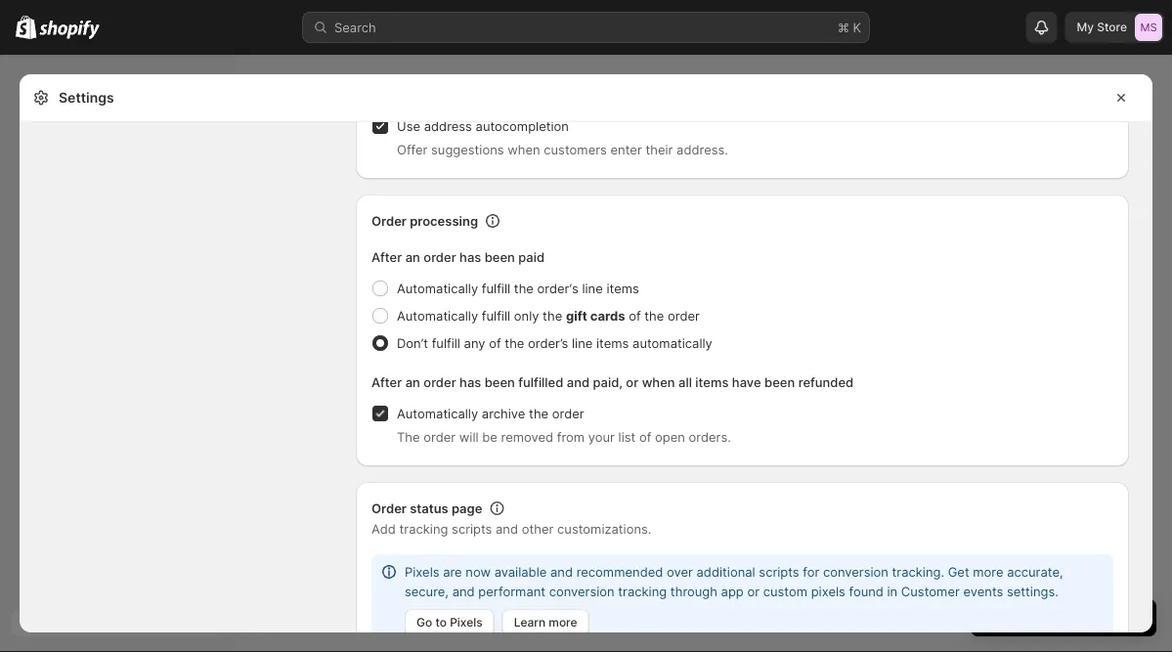 Task type: locate. For each thing, give the bounding box(es) containing it.
additional
[[697, 564, 755, 579]]

processing
[[410, 213, 478, 228]]

order status page
[[371, 500, 482, 516]]

when
[[508, 142, 540, 157], [642, 374, 675, 390]]

order up 'add'
[[371, 500, 407, 516]]

0 vertical spatial after
[[371, 249, 402, 264]]

through
[[670, 584, 717, 599]]

search
[[334, 20, 376, 35]]

fulfilled
[[518, 374, 563, 390]]

pixels are now available and recommended over additional scripts for conversion tracking. get more accurate, secure, and performant conversion tracking through app or custom pixels found in customer events settings.
[[405, 564, 1063, 599]]

refunded
[[798, 374, 854, 390]]

order for order processing
[[371, 213, 407, 228]]

automatically for automatically fulfill the order's line items
[[397, 281, 478, 296]]

automatically
[[397, 281, 478, 296], [397, 308, 478, 323], [397, 406, 478, 421]]

accurate,
[[1007, 564, 1063, 579]]

more right learn
[[549, 615, 577, 630]]

1 horizontal spatial when
[[642, 374, 675, 390]]

1 horizontal spatial or
[[747, 584, 760, 599]]

been left paid
[[485, 249, 515, 264]]

settings dialog
[[20, 9, 1152, 652]]

and
[[567, 374, 590, 390], [496, 521, 518, 536], [550, 564, 573, 579], [452, 584, 475, 599]]

0 horizontal spatial pixels
[[405, 564, 439, 579]]

2 an from the top
[[405, 374, 420, 390]]

1 vertical spatial order
[[371, 500, 407, 516]]

their
[[646, 142, 673, 157]]

of right list
[[639, 429, 651, 444]]

1 an from the top
[[405, 249, 420, 264]]

been for fulfilled
[[485, 374, 515, 390]]

pixels right to
[[450, 615, 483, 630]]

1 vertical spatial of
[[489, 335, 501, 350]]

of right cards
[[629, 308, 641, 323]]

settings.
[[1007, 584, 1058, 599]]

automatically up don't
[[397, 308, 478, 323]]

order
[[371, 213, 407, 228], [371, 500, 407, 516]]

1 vertical spatial pixels
[[450, 615, 483, 630]]

shopify image
[[39, 20, 100, 40]]

been
[[485, 249, 515, 264], [485, 374, 515, 390], [764, 374, 795, 390]]

line up cards
[[582, 281, 603, 296]]

an down don't
[[405, 374, 420, 390]]

has up automatically archive the order on the bottom of page
[[460, 374, 481, 390]]

fulfill left any
[[432, 335, 460, 350]]

or right the app
[[747, 584, 760, 599]]

1 horizontal spatial pixels
[[450, 615, 483, 630]]

archive
[[482, 406, 525, 421]]

the
[[514, 281, 534, 296], [543, 308, 562, 323], [644, 308, 664, 323], [505, 335, 524, 350], [529, 406, 549, 421]]

more inside pixels are now available and recommended over additional scripts for conversion tracking. get more accurate, secure, and performant conversion tracking through app or custom pixels found in customer events settings.
[[973, 564, 1003, 579]]

1 vertical spatial an
[[405, 374, 420, 390]]

get
[[948, 564, 969, 579]]

1 horizontal spatial more
[[973, 564, 1003, 579]]

an for automatically fulfill the order's line items
[[405, 249, 420, 264]]

has
[[460, 249, 481, 264], [460, 374, 481, 390]]

address
[[424, 118, 472, 133]]

tracking down recommended
[[618, 584, 667, 599]]

2 after from the top
[[371, 374, 402, 390]]

1 vertical spatial fulfill
[[482, 308, 510, 323]]

shopify image
[[16, 15, 36, 39]]

add
[[371, 521, 396, 536]]

0 vertical spatial line
[[582, 281, 603, 296]]

automatically up the
[[397, 406, 478, 421]]

0 vertical spatial when
[[508, 142, 540, 157]]

1 vertical spatial has
[[460, 374, 481, 390]]

items up cards
[[606, 281, 639, 296]]

1 vertical spatial scripts
[[759, 564, 799, 579]]

don't
[[397, 335, 428, 350]]

automatically archive the order
[[397, 406, 584, 421]]

dialog
[[1160, 74, 1172, 652]]

fulfill down after an order has been paid
[[482, 281, 510, 296]]

or
[[626, 374, 639, 390], [747, 584, 760, 599]]

2 has from the top
[[460, 374, 481, 390]]

3 automatically from the top
[[397, 406, 478, 421]]

learn
[[514, 615, 546, 630]]

more up events
[[973, 564, 1003, 579]]

0 vertical spatial fulfill
[[482, 281, 510, 296]]

0 horizontal spatial scripts
[[452, 521, 492, 536]]

use
[[397, 118, 420, 133]]

0 horizontal spatial when
[[508, 142, 540, 157]]

settings
[[59, 89, 114, 106]]

items
[[606, 281, 639, 296], [596, 335, 629, 350], [695, 374, 729, 390]]

1 automatically from the top
[[397, 281, 478, 296]]

more
[[973, 564, 1003, 579], [549, 615, 577, 630]]

2 automatically from the top
[[397, 308, 478, 323]]

scripts up the custom
[[759, 564, 799, 579]]

1 vertical spatial conversion
[[549, 584, 615, 599]]

customer
[[901, 584, 960, 599]]

has down processing
[[460, 249, 481, 264]]

offer
[[397, 142, 428, 157]]

or right paid,
[[626, 374, 639, 390]]

k
[[853, 20, 861, 35]]

page
[[452, 500, 482, 516]]

scripts
[[452, 521, 492, 536], [759, 564, 799, 579]]

0 vertical spatial order
[[371, 213, 407, 228]]

2 vertical spatial automatically
[[397, 406, 478, 421]]

enter
[[610, 142, 642, 157]]

1 vertical spatial when
[[642, 374, 675, 390]]

1 vertical spatial more
[[549, 615, 577, 630]]

⌘
[[838, 20, 849, 35]]

learn more
[[514, 615, 577, 630]]

0 vertical spatial or
[[626, 374, 639, 390]]

an for automatically archive the order
[[405, 374, 420, 390]]

after
[[371, 249, 402, 264], [371, 374, 402, 390]]

has for archive
[[460, 374, 481, 390]]

0 vertical spatial an
[[405, 249, 420, 264]]

1 order from the top
[[371, 213, 407, 228]]

order down don't
[[424, 374, 456, 390]]

0 vertical spatial pixels
[[405, 564, 439, 579]]

has for fulfill
[[460, 249, 481, 264]]

1 vertical spatial items
[[596, 335, 629, 350]]

1 has from the top
[[460, 249, 481, 264]]

fulfill left only
[[482, 308, 510, 323]]

the up automatically
[[644, 308, 664, 323]]

conversion down recommended
[[549, 584, 615, 599]]

1 vertical spatial after
[[371, 374, 402, 390]]

conversion
[[823, 564, 888, 579], [549, 584, 615, 599]]

an down order processing
[[405, 249, 420, 264]]

1 vertical spatial or
[[747, 584, 760, 599]]

1 vertical spatial tracking
[[618, 584, 667, 599]]

and left the 'other' on the bottom of page
[[496, 521, 518, 536]]

1 horizontal spatial tracking
[[618, 584, 667, 599]]

2 order from the top
[[371, 500, 407, 516]]

1 vertical spatial automatically
[[397, 308, 478, 323]]

line
[[582, 281, 603, 296], [572, 335, 593, 350]]

been for paid
[[485, 249, 515, 264]]

address.
[[677, 142, 728, 157]]

any
[[464, 335, 485, 350]]

other
[[522, 521, 554, 536]]

0 horizontal spatial tracking
[[399, 521, 448, 536]]

to
[[435, 615, 447, 630]]

pixels are now available and recommended over additional scripts for conversion tracking. get more accurate, secure, and performant conversion tracking through app or custom pixels found in customer events settings. status
[[371, 554, 1113, 644]]

pixels up secure,
[[405, 564, 439, 579]]

0 vertical spatial tracking
[[399, 521, 448, 536]]

and right available
[[550, 564, 573, 579]]

scripts down page in the left bottom of the page
[[452, 521, 492, 536]]

1 horizontal spatial scripts
[[759, 564, 799, 579]]

when left 'all'
[[642, 374, 675, 390]]

pixels
[[405, 564, 439, 579], [450, 615, 483, 630]]

fulfill
[[482, 281, 510, 296], [482, 308, 510, 323], [432, 335, 460, 350]]

tracking down 'order status page'
[[399, 521, 448, 536]]

custom
[[763, 584, 807, 599]]

after for after an order has been paid
[[371, 249, 402, 264]]

tracking
[[399, 521, 448, 536], [618, 584, 667, 599]]

when down autocompletion
[[508, 142, 540, 157]]

automatically for automatically archive the order
[[397, 406, 478, 421]]

fulfill for only
[[482, 308, 510, 323]]

2 vertical spatial fulfill
[[432, 335, 460, 350]]

after down order processing
[[371, 249, 402, 264]]

an
[[405, 249, 420, 264], [405, 374, 420, 390]]

automatically down after an order has been paid
[[397, 281, 478, 296]]

0 horizontal spatial conversion
[[549, 584, 615, 599]]

gift
[[566, 308, 587, 323]]

fulfill for any
[[432, 335, 460, 350]]

after down don't
[[371, 374, 402, 390]]

0 vertical spatial more
[[973, 564, 1003, 579]]

1 vertical spatial line
[[572, 335, 593, 350]]

1 horizontal spatial conversion
[[823, 564, 888, 579]]

store
[[1097, 20, 1127, 34]]

are
[[443, 564, 462, 579]]

0 horizontal spatial or
[[626, 374, 639, 390]]

order left processing
[[371, 213, 407, 228]]

conversion up found
[[823, 564, 888, 579]]

items right 'all'
[[695, 374, 729, 390]]

0 vertical spatial has
[[460, 249, 481, 264]]

for
[[803, 564, 819, 579]]

suggestions
[[431, 142, 504, 157]]

of right any
[[489, 335, 501, 350]]

items down cards
[[596, 335, 629, 350]]

recommended
[[576, 564, 663, 579]]

your
[[588, 429, 615, 444]]

0 vertical spatial automatically
[[397, 281, 478, 296]]

events
[[963, 584, 1003, 599]]

order
[[424, 249, 456, 264], [668, 308, 700, 323], [424, 374, 456, 390], [552, 406, 584, 421], [424, 429, 456, 444]]

1 after from the top
[[371, 249, 402, 264]]

of
[[629, 308, 641, 323], [489, 335, 501, 350], [639, 429, 651, 444]]

0 horizontal spatial more
[[549, 615, 577, 630]]

been up archive
[[485, 374, 515, 390]]

found
[[849, 584, 884, 599]]

line down gift
[[572, 335, 593, 350]]



Task type: describe. For each thing, give the bounding box(es) containing it.
autocompletion
[[476, 118, 569, 133]]

0 vertical spatial scripts
[[452, 521, 492, 536]]

removed
[[501, 429, 553, 444]]

pixels inside go to pixels link
[[450, 615, 483, 630]]

order for order status page
[[371, 500, 407, 516]]

order's
[[528, 335, 568, 350]]

go to pixels link
[[405, 609, 494, 636]]

secure,
[[405, 584, 449, 599]]

order up automatically
[[668, 308, 700, 323]]

tracking inside pixels are now available and recommended over additional scripts for conversion tracking. get more accurate, secure, and performant conversion tracking through app or custom pixels found in customer events settings.
[[618, 584, 667, 599]]

after an order has been fulfilled and paid, or when all items have been refunded
[[371, 374, 854, 390]]

app
[[721, 584, 744, 599]]

after for after an order has been fulfilled and paid, or when all items have been refunded
[[371, 374, 402, 390]]

orders.
[[689, 429, 731, 444]]

scripts inside pixels are now available and recommended over additional scripts for conversion tracking. get more accurate, secure, and performant conversion tracking through app or custom pixels found in customer events settings.
[[759, 564, 799, 579]]

the left gift
[[543, 308, 562, 323]]

performant
[[478, 584, 546, 599]]

0 vertical spatial conversion
[[823, 564, 888, 579]]

automatically
[[632, 335, 712, 350]]

available
[[494, 564, 547, 579]]

paid,
[[593, 374, 623, 390]]

the order will be removed from your list of open orders.
[[397, 429, 731, 444]]

order up from
[[552, 406, 584, 421]]

only
[[514, 308, 539, 323]]

2 vertical spatial items
[[695, 374, 729, 390]]

use address autocompletion
[[397, 118, 569, 133]]

the
[[397, 429, 420, 444]]

my store image
[[1135, 14, 1162, 41]]

0 vertical spatial items
[[606, 281, 639, 296]]

the up the removed
[[529, 406, 549, 421]]

learn more link
[[502, 609, 589, 636]]

the up only
[[514, 281, 534, 296]]

and down are
[[452, 584, 475, 599]]

2 vertical spatial of
[[639, 429, 651, 444]]

be
[[482, 429, 497, 444]]

cards
[[590, 308, 625, 323]]

all
[[678, 374, 692, 390]]

pixels
[[811, 584, 845, 599]]

go
[[416, 615, 432, 630]]

customizations.
[[557, 521, 651, 536]]

add tracking scripts and other customizations.
[[371, 521, 651, 536]]

now
[[466, 564, 491, 579]]

customers
[[544, 142, 607, 157]]

order's
[[537, 281, 578, 296]]

automatically fulfill the order's line items
[[397, 281, 639, 296]]

or inside pixels are now available and recommended over additional scripts for conversion tracking. get more accurate, secure, and performant conversion tracking through app or custom pixels found in customer events settings.
[[747, 584, 760, 599]]

list
[[618, 429, 636, 444]]

my
[[1077, 20, 1094, 34]]

been right have
[[764, 374, 795, 390]]

paid
[[518, 249, 545, 264]]

offer suggestions when customers enter their address.
[[397, 142, 728, 157]]

automatically for automatically fulfill only the gift cards of the order
[[397, 308, 478, 323]]

order down processing
[[424, 249, 456, 264]]

⌘ k
[[838, 20, 861, 35]]

pixels inside pixels are now available and recommended over additional scripts for conversion tracking. get more accurate, secure, and performant conversion tracking through app or custom pixels found in customer events settings.
[[405, 564, 439, 579]]

my store
[[1077, 20, 1127, 34]]

over
[[667, 564, 693, 579]]

go to pixels
[[416, 615, 483, 630]]

after an order has been paid
[[371, 249, 545, 264]]

in
[[887, 584, 898, 599]]

order left will
[[424, 429, 456, 444]]

automatically fulfill only the gift cards of the order
[[397, 308, 700, 323]]

open
[[655, 429, 685, 444]]

and left paid,
[[567, 374, 590, 390]]

tracking.
[[892, 564, 944, 579]]

from
[[557, 429, 585, 444]]

will
[[459, 429, 479, 444]]

order processing
[[371, 213, 478, 228]]

0 vertical spatial of
[[629, 308, 641, 323]]

the down only
[[505, 335, 524, 350]]

fulfill for the
[[482, 281, 510, 296]]

don't fulfill any of the order's line items automatically
[[397, 335, 712, 350]]

status
[[410, 500, 448, 516]]

have
[[732, 374, 761, 390]]



Task type: vqa. For each thing, say whether or not it's contained in the screenshot.
autocompletion
yes



